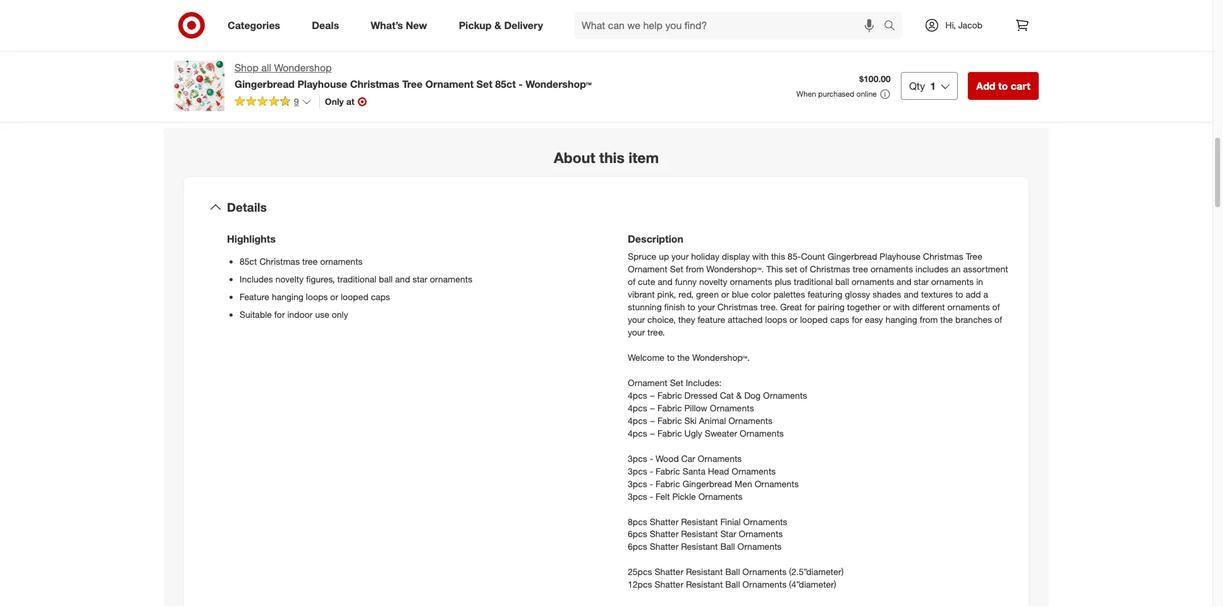 Task type: vqa. For each thing, say whether or not it's contained in the screenshot.
the left caps
yes



Task type: describe. For each thing, give the bounding box(es) containing it.
& inside ornament set includes: 4pcs – fabric dressed cat & dog ornaments 4pcs – fabric pillow ornaments 4pcs – fabric ski animal ornaments 4pcs – fabric ugly sweater ornaments
[[737, 390, 742, 401]]

ornament inside spruce up your holiday display with this 85-count gingerbread playhouse christmas tree ornament set from wondershop™. this set of christmas tree ornaments includes an assortment of cute and funny novelty ornaments plus traditional ball ornaments and star ornaments in vibrant pink, red, green or blue color palettes featuring glossy shades and textures to add a stunning finish to your christmas tree. great for pairing together or with different ornaments of your choice, they feature attached loops or looped caps for easy hanging from the branches of your tree.
[[628, 264, 668, 274]]

new
[[406, 19, 427, 31]]

to up "they"
[[688, 302, 696, 312]]

set
[[786, 264, 798, 274]]

indoor
[[288, 309, 313, 320]]

ornament inside ornament set includes: 4pcs – fabric dressed cat & dog ornaments 4pcs – fabric pillow ornaments 4pcs – fabric ski animal ornaments 4pcs – fabric ugly sweater ornaments
[[628, 377, 668, 388]]

low
[[682, 2, 698, 15]]

different
[[913, 302, 946, 312]]

what's new link
[[360, 11, 443, 39]]

& inside pickup & delivery "link"
[[495, 19, 502, 31]]

12pcs
[[628, 580, 653, 591]]

tree inside spruce up your holiday display with this 85-count gingerbread playhouse christmas tree ornament set from wondershop™. this set of christmas tree ornaments includes an assortment of cute and funny novelty ornaments plus traditional ball ornaments and star ornaments in vibrant pink, red, green or blue color palettes featuring glossy shades and textures to add a stunning finish to your christmas tree. great for pairing together or with different ornaments of your choice, they feature attached loops or looped caps for easy hanging from the branches of your tree.
[[853, 264, 869, 274]]

0 vertical spatial tree.
[[761, 302, 778, 312]]

blue
[[732, 289, 749, 300]]

pickup & delivery
[[459, 19, 543, 31]]

only
[[332, 309, 348, 320]]

1 3pcs from the top
[[628, 453, 648, 464]]

highlights
[[227, 233, 276, 245]]

add to cart button
[[969, 72, 1039, 100]]

pay
[[647, 2, 665, 15]]

wondershop™
[[526, 78, 592, 90]]

25pcs
[[628, 567, 653, 578]]

0 vertical spatial with
[[753, 251, 769, 262]]

details
[[227, 200, 267, 214]]

ornament set includes: 4pcs – fabric dressed cat & dog ornaments 4pcs – fabric pillow ornaments 4pcs – fabric ski animal ornaments 4pcs – fabric ugly sweater ornaments
[[628, 377, 808, 439]]

of right branches
[[995, 314, 1003, 325]]

dog
[[745, 390, 761, 401]]

gingerbread inside spruce up your holiday display with this 85-count gingerbread playhouse christmas tree ornament set from wondershop™. this set of christmas tree ornaments includes an assortment of cute and funny novelty ornaments plus traditional ball ornaments and star ornaments in vibrant pink, red, green or blue color palettes featuring glossy shades and textures to add a stunning finish to your christmas tree. great for pairing together or with different ornaments of your choice, they feature attached loops or looped caps for easy hanging from the branches of your tree.
[[828, 251, 878, 262]]

ornament inside shop all wondershop gingerbread playhouse christmas tree ornament set 85ct - wondershop™
[[426, 78, 474, 90]]

traditional inside spruce up your holiday display with this 85-count gingerbread playhouse christmas tree ornament set from wondershop™. this set of christmas tree ornaments includes an assortment of cute and funny novelty ornaments plus traditional ball ornaments and star ornaments in vibrant pink, red, green or blue color palettes featuring glossy shades and textures to add a stunning finish to your christmas tree. great for pairing together or with different ornaments of your choice, they feature attached loops or looped caps for easy hanging from the branches of your tree.
[[794, 276, 833, 287]]

what's
[[371, 19, 403, 31]]

green
[[696, 289, 719, 300]]

with
[[647, 17, 665, 28]]

(2.5"diameter)
[[790, 567, 844, 578]]

1 horizontal spatial for
[[805, 302, 816, 312]]

cute
[[638, 276, 656, 287]]

tree inside shop all wondershop gingerbread playhouse christmas tree ornament set 85ct - wondershop™
[[402, 78, 423, 90]]

only at
[[325, 96, 355, 107]]

2 as from the left
[[701, 2, 712, 15]]

feature hanging loops or looped caps
[[240, 292, 390, 302]]

1
[[931, 80, 936, 92]]

1 4pcs from the top
[[628, 390, 648, 401]]

online
[[857, 89, 877, 99]]

includes novelty figures, traditional ball and star ornaments
[[240, 274, 473, 285]]

animal
[[700, 415, 726, 426]]

about this item
[[554, 149, 659, 167]]

2 3pcs from the top
[[628, 466, 648, 477]]

8pcs
[[628, 517, 648, 527]]

3pcs - wood car ornaments 3pcs - fabric santa head ornaments 3pcs - fabric gingerbread men ornaments 3pcs - felt pickle ornaments
[[628, 453, 799, 502]]

or left blue
[[722, 289, 730, 300]]

hi, jacob
[[946, 20, 983, 30]]

playhouse inside shop all wondershop gingerbread playhouse christmas tree ornament set 85ct - wondershop™
[[298, 78, 347, 90]]

85ct inside shop all wondershop gingerbread playhouse christmas tree ornament set 85ct - wondershop™
[[495, 78, 516, 90]]

2 6pcs from the top
[[628, 542, 648, 553]]

0 horizontal spatial star
[[413, 274, 428, 285]]

felt
[[656, 491, 670, 502]]

$10/mo.
[[715, 2, 753, 15]]

attached
[[728, 314, 763, 325]]

fabric up felt
[[656, 479, 681, 489]]

ball inside the 8pcs shatter resistant finial ornaments 6pcs shatter resistant star ornaments 6pcs shatter resistant ball ornaments
[[721, 542, 736, 553]]

25pcs shatter resistant ball ornaments (2.5"diameter) 12pcs shatter resistant ball ornaments (4"diameter)
[[628, 567, 844, 591]]

deals link
[[301, 11, 355, 39]]

at
[[347, 96, 355, 107]]

branches
[[956, 314, 993, 325]]

pickup
[[459, 19, 492, 31]]

hi,
[[946, 20, 956, 30]]

9
[[294, 96, 299, 107]]

color
[[752, 289, 772, 300]]

tree inside spruce up your holiday display with this 85-count gingerbread playhouse christmas tree ornament set from wondershop™. this set of christmas tree ornaments includes an assortment of cute and funny novelty ornaments plus traditional ball ornaments and star ornaments in vibrant pink, red, green or blue color palettes featuring glossy shades and textures to add a stunning finish to your christmas tree. great for pairing together or with different ornaments of your choice, they feature attached loops or looped caps for easy hanging from the branches of your tree.
[[966, 251, 983, 262]]

fabric left ski
[[658, 415, 682, 426]]

head
[[708, 466, 730, 477]]

when purchased online
[[797, 89, 877, 99]]

wondershop
[[274, 61, 332, 74]]

hanging inside spruce up your holiday display with this 85-count gingerbread playhouse christmas tree ornament set from wondershop™. this set of christmas tree ornaments includes an assortment of cute and funny novelty ornaments plus traditional ball ornaments and star ornaments in vibrant pink, red, green or blue color palettes featuring glossy shades and textures to add a stunning finish to your christmas tree. great for pairing together or with different ornaments of your choice, they feature attached loops or looped caps for easy hanging from the branches of your tree.
[[886, 314, 918, 325]]

use
[[315, 309, 330, 320]]

all
[[262, 61, 271, 74]]

shop all wondershop gingerbread playhouse christmas tree ornament set 85ct - wondershop™
[[235, 61, 592, 90]]

spruce up your holiday display with this 85-count gingerbread playhouse christmas tree ornament set from wondershop™. this set of christmas tree ornaments includes an assortment of cute and funny novelty ornaments plus traditional ball ornaments and star ornaments in vibrant pink, red, green or blue color palettes featuring glossy shades and textures to add a stunning finish to your christmas tree. great for pairing together or with different ornaments of your choice, they feature attached loops or looped caps for easy hanging from the branches of your tree.
[[628, 251, 1009, 338]]

funny
[[675, 276, 697, 287]]

2 vertical spatial ball
[[726, 580, 740, 591]]

4 4pcs from the top
[[628, 428, 648, 439]]

suitable for indoor use only
[[240, 309, 348, 320]]

1 vertical spatial wondershop™.
[[693, 352, 750, 363]]

pay as low as $10/mo. with affirm
[[647, 2, 753, 28]]

1 6pcs from the top
[[628, 529, 648, 540]]

about
[[554, 149, 596, 167]]

only
[[325, 96, 344, 107]]

cat
[[720, 390, 734, 401]]

men
[[735, 479, 753, 489]]

pink,
[[658, 289, 677, 300]]

categories link
[[217, 11, 296, 39]]

0 horizontal spatial this
[[600, 149, 625, 167]]

stunning
[[628, 302, 662, 312]]

ski
[[685, 415, 697, 426]]

pillow
[[685, 403, 708, 414]]

delivery
[[504, 19, 543, 31]]

sponsored
[[1002, 96, 1039, 105]]

looped inside spruce up your holiday display with this 85-count gingerbread playhouse christmas tree ornament set from wondershop™. this set of christmas tree ornaments includes an assortment of cute and funny novelty ornaments plus traditional ball ornaments and star ornaments in vibrant pink, red, green or blue color palettes featuring glossy shades and textures to add a stunning finish to your christmas tree. great for pairing together or with different ornaments of your choice, they feature attached loops or looped caps for easy hanging from the branches of your tree.
[[801, 314, 828, 325]]

cart
[[1011, 80, 1031, 92]]

to right welcome
[[667, 352, 675, 363]]

affirm
[[667, 17, 691, 28]]

up
[[659, 251, 669, 262]]

figures,
[[306, 274, 335, 285]]

includes
[[916, 264, 949, 274]]

display
[[722, 251, 750, 262]]

fabric left 'ugly'
[[658, 428, 682, 439]]

qty
[[910, 80, 926, 92]]

fabric down wood
[[656, 466, 681, 477]]

the inside spruce up your holiday display with this 85-count gingerbread playhouse christmas tree ornament set from wondershop™. this set of christmas tree ornaments includes an assortment of cute and funny novelty ornaments plus traditional ball ornaments and star ornaments in vibrant pink, red, green or blue color palettes featuring glossy shades and textures to add a stunning finish to your christmas tree. great for pairing together or with different ornaments of your choice, they feature attached loops or looped caps for easy hanging from the branches of your tree.
[[941, 314, 954, 325]]

sweater
[[705, 428, 738, 439]]

9 link
[[235, 95, 312, 110]]

welcome
[[628, 352, 665, 363]]

jacob
[[959, 20, 983, 30]]

qty 1
[[910, 80, 936, 92]]

shades
[[873, 289, 902, 300]]

suitable
[[240, 309, 272, 320]]

of left cute
[[628, 276, 636, 287]]

0 horizontal spatial novelty
[[276, 274, 304, 285]]

caps inside spruce up your holiday display with this 85-count gingerbread playhouse christmas tree ornament set from wondershop™. this set of christmas tree ornaments includes an assortment of cute and funny novelty ornaments plus traditional ball ornaments and star ornaments in vibrant pink, red, green or blue color palettes featuring glossy shades and textures to add a stunning finish to your christmas tree. great for pairing together or with different ornaments of your choice, they feature attached loops or looped caps for easy hanging from the branches of your tree.
[[831, 314, 850, 325]]

search button
[[878, 11, 909, 42]]

0 vertical spatial from
[[686, 264, 704, 274]]



Task type: locate. For each thing, give the bounding box(es) containing it.
2 vertical spatial ornament
[[628, 377, 668, 388]]

with down 'shades'
[[894, 302, 910, 312]]

loops down "great"
[[766, 314, 788, 325]]

this up this
[[772, 251, 786, 262]]

this inside spruce up your holiday display with this 85-count gingerbread playhouse christmas tree ornament set from wondershop™. this set of christmas tree ornaments includes an assortment of cute and funny novelty ornaments plus traditional ball ornaments and star ornaments in vibrant pink, red, green or blue color palettes featuring glossy shades and textures to add a stunning finish to your christmas tree. great for pairing together or with different ornaments of your choice, they feature attached loops or looped caps for easy hanging from the branches of your tree.
[[772, 251, 786, 262]]

0 horizontal spatial playhouse
[[298, 78, 347, 90]]

1 vertical spatial looped
[[801, 314, 828, 325]]

& right cat
[[737, 390, 742, 401]]

0 vertical spatial ornament
[[426, 78, 474, 90]]

traditional right figures,
[[338, 274, 377, 285]]

textures
[[922, 289, 954, 300]]

1 vertical spatial &
[[737, 390, 742, 401]]

with up this
[[753, 251, 769, 262]]

1 horizontal spatial gingerbread
[[683, 479, 733, 489]]

1 as from the left
[[668, 2, 679, 15]]

red,
[[679, 289, 694, 300]]

playhouse up the only
[[298, 78, 347, 90]]

0 horizontal spatial with
[[753, 251, 769, 262]]

1 vertical spatial ball
[[726, 567, 740, 578]]

from up funny
[[686, 264, 704, 274]]

or down 'shades'
[[883, 302, 892, 312]]

85ct left wondershop™
[[495, 78, 516, 90]]

or up the only
[[330, 292, 339, 302]]

0 vertical spatial looped
[[341, 292, 369, 302]]

4 – from the top
[[650, 428, 655, 439]]

3pcs
[[628, 453, 648, 464], [628, 466, 648, 477], [628, 479, 648, 489], [628, 491, 648, 502]]

deals
[[312, 19, 339, 31]]

1 horizontal spatial loops
[[766, 314, 788, 325]]

assortment
[[964, 264, 1009, 274]]

featuring
[[808, 289, 843, 300]]

What can we help you find? suggestions appear below search field
[[574, 11, 887, 39]]

0 horizontal spatial caps
[[371, 292, 390, 302]]

loops down figures,
[[306, 292, 328, 302]]

to left add
[[956, 289, 964, 300]]

1 horizontal spatial tree
[[853, 264, 869, 274]]

image of gingerbread playhouse christmas tree ornament set 85ct - wondershop™ image
[[174, 61, 225, 111]]

tree
[[402, 78, 423, 90], [966, 251, 983, 262]]

caps down the includes novelty figures, traditional ball and star ornaments
[[371, 292, 390, 302]]

includes:
[[686, 377, 722, 388]]

this
[[767, 264, 783, 274]]

categories
[[228, 19, 280, 31]]

0 horizontal spatial looped
[[341, 292, 369, 302]]

1 vertical spatial loops
[[766, 314, 788, 325]]

1 horizontal spatial caps
[[831, 314, 850, 325]]

0 horizontal spatial as
[[668, 2, 679, 15]]

1 vertical spatial caps
[[831, 314, 850, 325]]

0 vertical spatial loops
[[306, 292, 328, 302]]

8pcs shatter resistant finial ornaments 6pcs shatter resistant star ornaments 6pcs shatter resistant ball ornaments
[[628, 517, 788, 553]]

85ct christmas tree ornaments
[[240, 256, 363, 267]]

novelty up green
[[700, 276, 728, 287]]

1 – from the top
[[650, 390, 655, 401]]

1 vertical spatial 6pcs
[[628, 542, 648, 553]]

1 horizontal spatial from
[[920, 314, 938, 325]]

2 4pcs from the top
[[628, 403, 648, 414]]

0 horizontal spatial tree.
[[648, 327, 665, 338]]

0 horizontal spatial tree
[[402, 78, 423, 90]]

1 horizontal spatial star
[[915, 276, 929, 287]]

wondershop™. down display
[[707, 264, 764, 274]]

this
[[600, 149, 625, 167], [772, 251, 786, 262]]

- inside shop all wondershop gingerbread playhouse christmas tree ornament set 85ct - wondershop™
[[519, 78, 523, 90]]

4 3pcs from the top
[[628, 491, 648, 502]]

and
[[395, 274, 410, 285], [658, 276, 673, 287], [897, 276, 912, 287], [904, 289, 919, 300]]

0 vertical spatial tree
[[402, 78, 423, 90]]

pairing
[[818, 302, 845, 312]]

plus
[[775, 276, 792, 287]]

christmas
[[350, 78, 400, 90], [924, 251, 964, 262], [260, 256, 300, 267], [810, 264, 851, 274], [718, 302, 758, 312]]

1 vertical spatial this
[[772, 251, 786, 262]]

0 horizontal spatial traditional
[[338, 274, 377, 285]]

the down different
[[941, 314, 954, 325]]

in
[[977, 276, 984, 287]]

0 horizontal spatial &
[[495, 19, 502, 31]]

0 vertical spatial &
[[495, 19, 502, 31]]

– down welcome
[[650, 390, 655, 401]]

0 horizontal spatial from
[[686, 264, 704, 274]]

2 vertical spatial set
[[670, 377, 684, 388]]

0 horizontal spatial gingerbread
[[235, 78, 295, 90]]

0 horizontal spatial ball
[[379, 274, 393, 285]]

car
[[682, 453, 696, 464]]

0 horizontal spatial 85ct
[[240, 256, 257, 267]]

when
[[797, 89, 817, 99]]

with
[[753, 251, 769, 262], [894, 302, 910, 312]]

caps down the pairing
[[831, 314, 850, 325]]

playhouse up includes
[[880, 251, 921, 262]]

as up affirm on the top
[[668, 2, 679, 15]]

hanging right easy
[[886, 314, 918, 325]]

1 horizontal spatial looped
[[801, 314, 828, 325]]

0 vertical spatial hanging
[[272, 292, 304, 302]]

holiday
[[692, 251, 720, 262]]

your
[[672, 251, 689, 262], [698, 302, 715, 312], [628, 314, 645, 325], [628, 327, 645, 338]]

this left item
[[600, 149, 625, 167]]

traditional up featuring
[[794, 276, 833, 287]]

vibrant
[[628, 289, 655, 300]]

feature
[[698, 314, 726, 325]]

– left the pillow
[[650, 403, 655, 414]]

1 vertical spatial 85ct
[[240, 256, 257, 267]]

0 horizontal spatial hanging
[[272, 292, 304, 302]]

gingerbread down head
[[683, 479, 733, 489]]

1 horizontal spatial the
[[941, 314, 954, 325]]

spruce
[[628, 251, 657, 262]]

fabric left the pillow
[[658, 403, 682, 414]]

fabric left dressed
[[658, 390, 682, 401]]

star
[[721, 529, 737, 540]]

tree. down color
[[761, 302, 778, 312]]

wondershop™. inside spruce up your holiday display with this 85-count gingerbread playhouse christmas tree ornament set from wondershop™. this set of christmas tree ornaments includes an assortment of cute and funny novelty ornaments plus traditional ball ornaments and star ornaments in vibrant pink, red, green or blue color palettes featuring glossy shades and textures to add a stunning finish to your christmas tree. great for pairing together or with different ornaments of your choice, they feature attached loops or looped caps for easy hanging from the branches of your tree.
[[707, 264, 764, 274]]

gingerbread inside shop all wondershop gingerbread playhouse christmas tree ornament set 85ct - wondershop™
[[235, 78, 295, 90]]

2 horizontal spatial gingerbread
[[828, 251, 878, 262]]

tree. down 'choice,'
[[648, 327, 665, 338]]

85ct
[[495, 78, 516, 90], [240, 256, 257, 267]]

finish
[[665, 302, 685, 312]]

1 horizontal spatial novelty
[[700, 276, 728, 287]]

0 horizontal spatial the
[[678, 352, 690, 363]]

3 – from the top
[[650, 415, 655, 426]]

set inside ornament set includes: 4pcs – fabric dressed cat & dog ornaments 4pcs – fabric pillow ornaments 4pcs – fabric ski animal ornaments 4pcs – fabric ugly sweater ornaments
[[670, 377, 684, 388]]

1 horizontal spatial with
[[894, 302, 910, 312]]

wood
[[656, 453, 679, 464]]

count
[[801, 251, 826, 262]]

set down 'pickup'
[[477, 78, 493, 90]]

easy
[[865, 314, 884, 325]]

1 horizontal spatial ball
[[836, 276, 850, 287]]

add
[[977, 80, 996, 92]]

gingerbread down all
[[235, 78, 295, 90]]

tree down new
[[402, 78, 423, 90]]

2 – from the top
[[650, 403, 655, 414]]

or down "great"
[[790, 314, 798, 325]]

shop
[[235, 61, 259, 74]]

christmas inside shop all wondershop gingerbread playhouse christmas tree ornament set 85ct - wondershop™
[[350, 78, 400, 90]]

for down together
[[852, 314, 863, 325]]

great
[[781, 302, 803, 312]]

1 horizontal spatial hanging
[[886, 314, 918, 325]]

tree up assortment in the top of the page
[[966, 251, 983, 262]]

playhouse inside spruce up your holiday display with this 85-count gingerbread playhouse christmas tree ornament set from wondershop™. this set of christmas tree ornaments includes an assortment of cute and funny novelty ornaments plus traditional ball ornaments and star ornaments in vibrant pink, red, green or blue color palettes featuring glossy shades and textures to add a stunning finish to your christmas tree. great for pairing together or with different ornaments of your choice, they feature attached loops or looped caps for easy hanging from the branches of your tree.
[[880, 251, 921, 262]]

of right 'set'
[[800, 264, 808, 274]]

1 vertical spatial tree
[[966, 251, 983, 262]]

0 vertical spatial ball
[[721, 542, 736, 553]]

details button
[[194, 187, 1019, 228]]

1 horizontal spatial playhouse
[[880, 251, 921, 262]]

2 horizontal spatial for
[[852, 314, 863, 325]]

$100.00
[[860, 73, 891, 84]]

1 horizontal spatial as
[[701, 2, 712, 15]]

0 vertical spatial 6pcs
[[628, 529, 648, 540]]

1 vertical spatial tree.
[[648, 327, 665, 338]]

as
[[668, 2, 679, 15], [701, 2, 712, 15]]

1 vertical spatial ornament
[[628, 264, 668, 274]]

for right "great"
[[805, 302, 816, 312]]

1 vertical spatial set
[[670, 264, 684, 274]]

the up includes: on the bottom right of the page
[[678, 352, 690, 363]]

1 horizontal spatial &
[[737, 390, 742, 401]]

(4"diameter)
[[790, 580, 837, 591]]

looped down the includes novelty figures, traditional ball and star ornaments
[[341, 292, 369, 302]]

0 vertical spatial wondershop™.
[[707, 264, 764, 274]]

from
[[686, 264, 704, 274], [920, 314, 938, 325]]

1 vertical spatial from
[[920, 314, 938, 325]]

1 horizontal spatial traditional
[[794, 276, 833, 287]]

ball inside spruce up your holiday display with this 85-count gingerbread playhouse christmas tree ornament set from wondershop™. this set of christmas tree ornaments includes an assortment of cute and funny novelty ornaments plus traditional ball ornaments and star ornaments in vibrant pink, red, green or blue color palettes featuring glossy shades and textures to add a stunning finish to your christmas tree. great for pairing together or with different ornaments of your choice, they feature attached loops or looped caps for easy hanging from the branches of your tree.
[[836, 276, 850, 287]]

novelty inside spruce up your holiday display with this 85-count gingerbread playhouse christmas tree ornament set from wondershop™. this set of christmas tree ornaments includes an assortment of cute and funny novelty ornaments plus traditional ball ornaments and star ornaments in vibrant pink, red, green or blue color palettes featuring glossy shades and textures to add a stunning finish to your christmas tree. great for pairing together or with different ornaments of your choice, they feature attached loops or looped caps for easy hanging from the branches of your tree.
[[700, 276, 728, 287]]

0 vertical spatial caps
[[371, 292, 390, 302]]

tree up figures,
[[302, 256, 318, 267]]

ornaments
[[764, 390, 808, 401], [710, 403, 755, 414], [729, 415, 773, 426], [740, 428, 784, 439], [698, 453, 742, 464], [732, 466, 776, 477], [755, 479, 799, 489], [699, 491, 743, 502], [744, 517, 788, 527], [739, 529, 783, 540], [738, 542, 782, 553], [743, 567, 787, 578], [743, 580, 787, 591]]

gingerbread inside 3pcs - wood car ornaments 3pcs - fabric santa head ornaments 3pcs - fabric gingerbread men ornaments 3pcs - felt pickle ornaments
[[683, 479, 733, 489]]

2 vertical spatial gingerbread
[[683, 479, 733, 489]]

what's new
[[371, 19, 427, 31]]

loops inside spruce up your holiday display with this 85-count gingerbread playhouse christmas tree ornament set from wondershop™. this set of christmas tree ornaments includes an assortment of cute and funny novelty ornaments plus traditional ball ornaments and star ornaments in vibrant pink, red, green or blue color palettes featuring glossy shades and textures to add a stunning finish to your christmas tree. great for pairing together or with different ornaments of your choice, they feature attached loops or looped caps for easy hanging from the branches of your tree.
[[766, 314, 788, 325]]

santa
[[683, 466, 706, 477]]

item
[[629, 149, 659, 167]]

playhouse
[[298, 78, 347, 90], [880, 251, 921, 262]]

for left indoor
[[274, 309, 285, 320]]

ugly
[[685, 428, 703, 439]]

3 4pcs from the top
[[628, 415, 648, 426]]

6pcs
[[628, 529, 648, 540], [628, 542, 648, 553]]

-
[[519, 78, 523, 90], [650, 453, 654, 464], [650, 466, 654, 477], [650, 479, 654, 489], [650, 491, 654, 502]]

1 vertical spatial with
[[894, 302, 910, 312]]

looped down the pairing
[[801, 314, 828, 325]]

an
[[952, 264, 961, 274]]

wondershop™. up includes: on the bottom right of the page
[[693, 352, 750, 363]]

gingerbread
[[235, 78, 295, 90], [828, 251, 878, 262], [683, 479, 733, 489]]

description
[[628, 233, 684, 245]]

a
[[984, 289, 989, 300]]

85ct up includes
[[240, 256, 257, 267]]

0 vertical spatial playhouse
[[298, 78, 347, 90]]

0 horizontal spatial tree
[[302, 256, 318, 267]]

of down assortment in the top of the page
[[993, 302, 1001, 312]]

1 horizontal spatial tree.
[[761, 302, 778, 312]]

set inside spruce up your holiday display with this 85-count gingerbread playhouse christmas tree ornament set from wondershop™. this set of christmas tree ornaments includes an assortment of cute and funny novelty ornaments plus traditional ball ornaments and star ornaments in vibrant pink, red, green or blue color palettes featuring glossy shades and textures to add a stunning finish to your christmas tree. great for pairing together or with different ornaments of your choice, they feature attached loops or looped caps for easy hanging from the branches of your tree.
[[670, 264, 684, 274]]

add to cart
[[977, 80, 1031, 92]]

as right low
[[701, 2, 712, 15]]

hanging
[[272, 292, 304, 302], [886, 314, 918, 325]]

1 vertical spatial gingerbread
[[828, 251, 878, 262]]

1 vertical spatial playhouse
[[880, 251, 921, 262]]

1 vertical spatial the
[[678, 352, 690, 363]]

hanging up suitable for indoor use only
[[272, 292, 304, 302]]

– left 'ugly'
[[650, 428, 655, 439]]

feature
[[240, 292, 270, 302]]

1 horizontal spatial 85ct
[[495, 78, 516, 90]]

tree up glossy
[[853, 264, 869, 274]]

to inside button
[[999, 80, 1009, 92]]

0 vertical spatial gingerbread
[[235, 78, 295, 90]]

3 3pcs from the top
[[628, 479, 648, 489]]

star inside spruce up your holiday display with this 85-count gingerbread playhouse christmas tree ornament set from wondershop™. this set of christmas tree ornaments includes an assortment of cute and funny novelty ornaments plus traditional ball ornaments and star ornaments in vibrant pink, red, green or blue color palettes featuring glossy shades and textures to add a stunning finish to your christmas tree. great for pairing together or with different ornaments of your choice, they feature attached loops or looped caps for easy hanging from the branches of your tree.
[[915, 276, 929, 287]]

palettes
[[774, 289, 806, 300]]

set left includes: on the bottom right of the page
[[670, 377, 684, 388]]

search
[[878, 20, 909, 33]]

gingerbread up glossy
[[828, 251, 878, 262]]

0 vertical spatial the
[[941, 314, 954, 325]]

wondershop™.
[[707, 264, 764, 274], [693, 352, 750, 363]]

0 vertical spatial 85ct
[[495, 78, 516, 90]]

&
[[495, 19, 502, 31], [737, 390, 742, 401]]

together
[[848, 302, 881, 312]]

to right the add
[[999, 80, 1009, 92]]

0 vertical spatial this
[[600, 149, 625, 167]]

from down different
[[920, 314, 938, 325]]

0 horizontal spatial for
[[274, 309, 285, 320]]

– left ski
[[650, 415, 655, 426]]

1 horizontal spatial this
[[772, 251, 786, 262]]

ornament
[[426, 78, 474, 90], [628, 264, 668, 274], [628, 377, 668, 388]]

welcome to the wondershop™.
[[628, 352, 750, 363]]

1 horizontal spatial tree
[[966, 251, 983, 262]]

set inside shop all wondershop gingerbread playhouse christmas tree ornament set 85ct - wondershop™
[[477, 78, 493, 90]]

tree.
[[761, 302, 778, 312], [648, 327, 665, 338]]

novelty down 85ct christmas tree ornaments at the top left
[[276, 274, 304, 285]]

advertisement region
[[622, 46, 1039, 94]]

set up funny
[[670, 264, 684, 274]]

loops
[[306, 292, 328, 302], [766, 314, 788, 325]]

1 vertical spatial hanging
[[886, 314, 918, 325]]

purchased
[[819, 89, 855, 99]]

0 horizontal spatial loops
[[306, 292, 328, 302]]

& right 'pickup'
[[495, 19, 502, 31]]

0 vertical spatial set
[[477, 78, 493, 90]]



